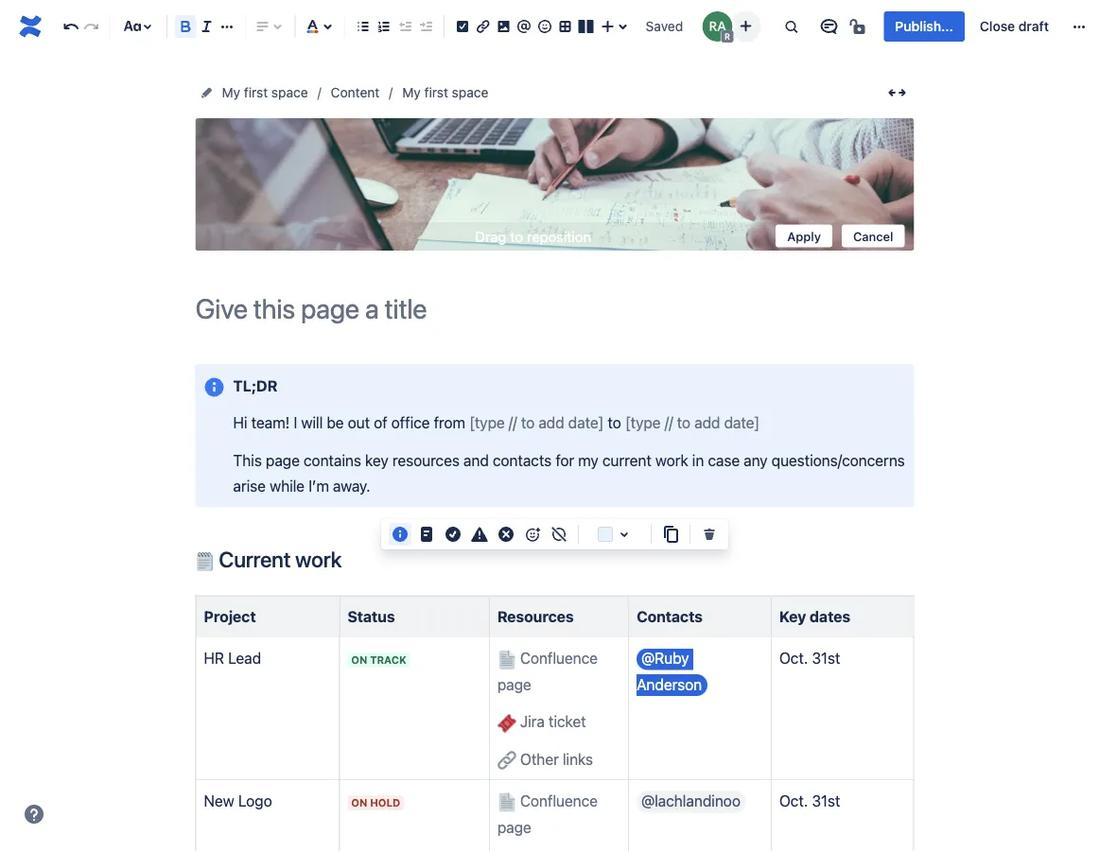 Task type: locate. For each thing, give the bounding box(es) containing it.
tl;dr
[[233, 376, 277, 394]]

for
[[556, 451, 574, 469]]

to
[[510, 228, 523, 245], [604, 414, 625, 432]]

1 horizontal spatial my first space link
[[402, 81, 488, 104]]

1 on from the top
[[351, 654, 367, 667]]

1 first from the left
[[244, 85, 268, 100]]

31st for @lachlandinoo
[[812, 792, 840, 810]]

move this page image
[[199, 85, 214, 100]]

oct. for @lachlandinoo
[[779, 792, 808, 810]]

space down action item image
[[452, 85, 488, 100]]

work left the in
[[655, 451, 688, 469]]

0 vertical spatial work
[[655, 451, 688, 469]]

0 horizontal spatial work
[[295, 547, 342, 572]]

layouts image
[[575, 15, 597, 38]]

numbered list ⌘⇧7 image
[[373, 15, 396, 38]]

link image
[[472, 15, 494, 38]]

1 vertical spatial on
[[351, 797, 367, 809]]

2 oct. 31st from the top
[[779, 792, 840, 810]]

1 vertical spatial to
[[604, 414, 625, 432]]

no restrictions image
[[848, 15, 871, 38]]

text styles image
[[121, 15, 144, 38]]

close draft button
[[969, 11, 1060, 42]]

1 horizontal spatial first
[[424, 85, 448, 100]]

:tickets: image
[[497, 714, 516, 733], [497, 714, 516, 733]]

1 horizontal spatial my
[[402, 85, 421, 100]]

to right drag
[[510, 228, 523, 245]]

1 horizontal spatial space
[[452, 85, 488, 100]]

away.
[[333, 477, 370, 495]]

my first space link right the move this page icon
[[222, 81, 308, 104]]

1 31st from the top
[[812, 650, 840, 668]]

my for first the my first space link
[[222, 85, 240, 100]]

find and replace image
[[780, 15, 803, 38]]

@ruby
[[641, 650, 689, 668]]

key dates
[[779, 608, 851, 626]]

1 vertical spatial oct. 31st
[[779, 792, 840, 810]]

to inside text box
[[604, 414, 625, 432]]

content link
[[331, 81, 380, 104]]

my first space link down action item image
[[402, 81, 488, 104]]

will
[[301, 414, 323, 432]]

2 on from the top
[[351, 797, 367, 809]]

work inside this page contains key resources and contacts for my current work in case any questions/concerns arise while i'm away.
[[655, 451, 688, 469]]

confluence image
[[15, 11, 45, 42], [15, 11, 45, 42]]

on hold
[[351, 797, 400, 809]]

1 oct. from the top
[[779, 650, 808, 668]]

publish... button
[[884, 11, 965, 42]]

status
[[347, 608, 395, 626]]

more formatting image
[[216, 15, 239, 38]]

editor add emoji image
[[521, 523, 544, 546]]

1 my first space from the left
[[222, 85, 308, 100]]

anderson
[[637, 676, 702, 693]]

note image
[[415, 523, 438, 546]]

oct. 31st
[[779, 650, 840, 668], [779, 792, 840, 810]]

hi
[[233, 414, 247, 432]]

1 oct. 31st from the top
[[779, 650, 840, 668]]

action item image
[[451, 15, 474, 38]]

1 vertical spatial work
[[295, 547, 342, 572]]

add image, video, or file image
[[492, 15, 515, 38]]

hold
[[370, 797, 400, 809]]

1 horizontal spatial to
[[604, 414, 625, 432]]

@lachlandinoo
[[641, 792, 741, 810]]

2 oct. from the top
[[779, 792, 808, 810]]

to up current
[[604, 414, 625, 432]]

1 horizontal spatial my first space
[[402, 85, 488, 100]]

from
[[434, 414, 465, 432]]

content
[[331, 85, 380, 100]]

oct. 31st for @ruby anderson
[[779, 650, 840, 668]]

2 space from the left
[[452, 85, 488, 100]]

oct.
[[779, 650, 808, 668], [779, 792, 808, 810]]

my right the move this page icon
[[222, 85, 240, 100]]

project
[[204, 608, 256, 626]]

on for new logo
[[351, 797, 367, 809]]

work
[[655, 451, 688, 469], [295, 547, 342, 572]]

my first space
[[222, 85, 308, 100], [402, 85, 488, 100]]

2 my first space link from the left
[[402, 81, 488, 104]]

0 vertical spatial on
[[351, 654, 367, 667]]

my first space link
[[222, 81, 308, 104], [402, 81, 488, 104]]

oct. 31st for @lachlandinoo
[[779, 792, 840, 810]]

on left track
[[351, 654, 367, 667]]

bold ⌘b image
[[174, 15, 197, 38]]

new logo
[[204, 792, 272, 810]]

while
[[270, 477, 305, 495]]

1 vertical spatial oct.
[[779, 792, 808, 810]]

first for first the my first space link
[[244, 85, 268, 100]]

:page_facing_up: image
[[497, 651, 516, 670], [497, 651, 516, 670], [497, 793, 516, 812], [497, 793, 516, 812]]

0 vertical spatial 31st
[[812, 650, 840, 668]]

2 31st from the top
[[812, 792, 840, 810]]

1 vertical spatial 31st
[[812, 792, 840, 810]]

0 horizontal spatial my first space
[[222, 85, 308, 100]]

my
[[222, 85, 240, 100], [402, 85, 421, 100]]

2 my first space from the left
[[402, 85, 488, 100]]

1 horizontal spatial work
[[655, 451, 688, 469]]

1 my from the left
[[222, 85, 240, 100]]

Give this page a title text field
[[195, 293, 914, 324]]

1 space from the left
[[271, 85, 308, 100]]

make page full-width image
[[886, 81, 909, 104]]

2 first from the left
[[424, 85, 448, 100]]

apply
[[787, 229, 821, 243]]

0 horizontal spatial my
[[222, 85, 240, 100]]

first down indent tab image
[[424, 85, 448, 100]]

first for 1st the my first space link from the right
[[424, 85, 448, 100]]

this
[[233, 451, 262, 469]]

out
[[348, 414, 370, 432]]

i
[[294, 414, 297, 432]]

error image
[[495, 523, 517, 546]]

:notepad_spiral: image
[[195, 552, 214, 571], [195, 552, 214, 571]]

invite to edit image
[[734, 15, 757, 37]]

space left content
[[271, 85, 308, 100]]

31st
[[812, 650, 840, 668], [812, 792, 840, 810]]

mention image
[[513, 15, 536, 38]]

draft
[[1019, 18, 1049, 34]]

close
[[980, 18, 1015, 34]]

space
[[271, 85, 308, 100], [452, 85, 488, 100]]

hi team! i will be out of office from
[[233, 414, 469, 432]]

on left hold
[[351, 797, 367, 809]]

remove emoji image
[[548, 523, 570, 546]]

logo
[[238, 792, 272, 810]]

work right current
[[295, 547, 342, 572]]

table image
[[554, 15, 577, 38]]

first
[[244, 85, 268, 100], [424, 85, 448, 100]]

redo ⌘⇧z image
[[80, 15, 103, 38]]

first right the move this page icon
[[244, 85, 268, 100]]

0 horizontal spatial first
[[244, 85, 268, 100]]

key
[[779, 608, 806, 626]]

this page contains key resources and contacts for my current work in case any questions/concerns arise while i'm away.
[[233, 451, 909, 495]]

0 vertical spatial oct.
[[779, 650, 808, 668]]

0 vertical spatial oct. 31st
[[779, 650, 840, 668]]

my first space down action item image
[[402, 85, 488, 100]]

0 horizontal spatial my first space link
[[222, 81, 308, 104]]

0 vertical spatial to
[[510, 228, 523, 245]]

on
[[351, 654, 367, 667], [351, 797, 367, 809]]

my first space right the move this page icon
[[222, 85, 308, 100]]

team!
[[251, 414, 290, 432]]

resources
[[497, 608, 574, 626]]

and
[[463, 451, 489, 469]]

Main content area, start typing to enter text. text field
[[184, 364, 926, 852]]

0 horizontal spatial space
[[271, 85, 308, 100]]

help image
[[23, 803, 45, 826]]

2 my from the left
[[402, 85, 421, 100]]

my right content
[[402, 85, 421, 100]]



Task type: vqa. For each thing, say whether or not it's contained in the screenshot.
leftmost SPACE
yes



Task type: describe. For each thing, give the bounding box(es) containing it.
indent tab image
[[414, 15, 437, 38]]

space for 1st the my first space link from the right
[[452, 85, 488, 100]]

dates
[[810, 608, 851, 626]]

on for hr lead
[[351, 654, 367, 667]]

in
[[692, 451, 704, 469]]

hr
[[204, 650, 224, 668]]

new
[[204, 792, 234, 810]]

my first space for 1st the my first space link from the right
[[402, 85, 488, 100]]

31st for @ruby anderson
[[812, 650, 840, 668]]

office
[[391, 414, 430, 432]]

i'm
[[309, 477, 329, 495]]

cancel
[[853, 229, 893, 243]]

current
[[219, 547, 291, 572]]

1 my first space link from the left
[[222, 81, 308, 104]]

:link: image
[[497, 751, 516, 770]]

arise
[[233, 477, 266, 495]]

current
[[602, 451, 652, 469]]

lead
[[228, 650, 261, 668]]

space for first the my first space link
[[271, 85, 308, 100]]

my first space for first the my first space link
[[222, 85, 308, 100]]

@ruby anderson
[[637, 650, 702, 693]]

cancel button
[[842, 225, 905, 247]]

resources
[[392, 451, 460, 469]]

contains
[[304, 451, 361, 469]]

apply button
[[776, 225, 832, 247]]

case
[[708, 451, 740, 469]]

success image
[[442, 523, 464, 546]]

track
[[370, 654, 406, 667]]

undo ⌘z image
[[59, 15, 82, 38]]

copy image
[[659, 523, 682, 546]]

on track
[[351, 654, 406, 667]]

emoji image
[[533, 15, 556, 38]]

hr lead
[[204, 650, 261, 668]]

:link: image
[[497, 751, 516, 770]]

publish...
[[895, 18, 953, 34]]

warning image
[[468, 523, 491, 546]]

contacts
[[493, 451, 552, 469]]

panel info image
[[203, 376, 226, 399]]

any
[[744, 451, 768, 469]]

questions/concerns
[[772, 451, 905, 469]]

0 horizontal spatial to
[[510, 228, 523, 245]]

saved
[[646, 18, 683, 34]]

ruby anderson image
[[702, 11, 733, 42]]

comment icon image
[[818, 15, 840, 38]]

oct. for @ruby anderson
[[779, 650, 808, 668]]

info image
[[389, 523, 411, 546]]

outdent ⇧tab image
[[394, 15, 416, 38]]

close draft
[[980, 18, 1049, 34]]

be
[[327, 414, 344, 432]]

contacts
[[637, 608, 703, 626]]

of
[[374, 414, 387, 432]]

remove image
[[698, 523, 721, 546]]

page
[[266, 451, 300, 469]]

reposition
[[527, 228, 591, 245]]

key
[[365, 451, 389, 469]]

background color image
[[613, 523, 636, 546]]

drag
[[475, 228, 506, 245]]

italic ⌘i image
[[195, 15, 218, 38]]

current work
[[214, 547, 342, 572]]

drag to reposition
[[475, 228, 591, 245]]

my for 1st the my first space link from the right
[[402, 85, 421, 100]]

my
[[578, 451, 599, 469]]

bullet list ⌘⇧8 image
[[352, 15, 375, 38]]

more image
[[1068, 15, 1091, 38]]



